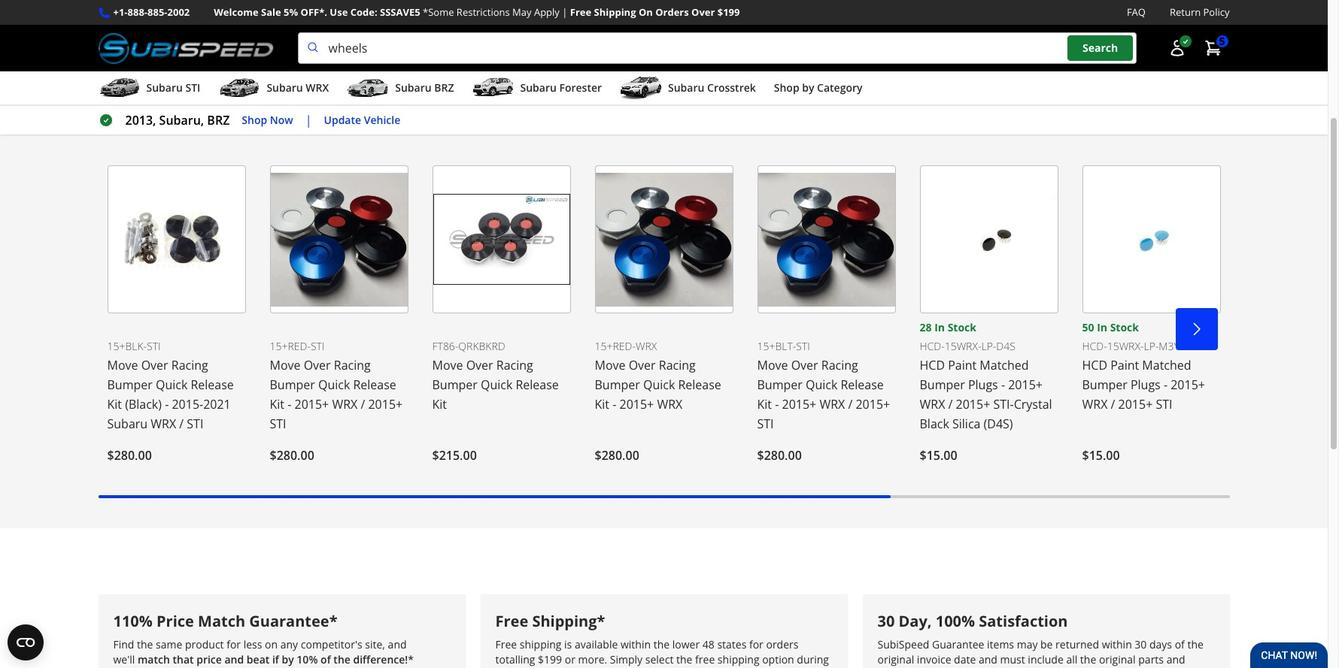 Task type: describe. For each thing, give the bounding box(es) containing it.
release for 15+blk-sti
[[191, 377, 234, 394]]

move over racing bumper quick release kit - 2015+ wrx / 2015+ sti image for 15+red-sti
[[270, 166, 408, 314]]

0 horizontal spatial of
[[321, 653, 331, 667]]

move over racing bumper quick release kit - 2015+ wrx / 2015+ sti for 15+red-sti
[[270, 358, 403, 433]]

and inside find the same product for less on any competitor's site, and we'll
[[388, 638, 407, 652]]

brz inside dropdown button
[[434, 81, 454, 95]]

quick inside 15+red-wrx move over racing bumper quick release kit - 2015+ wrx
[[643, 377, 675, 394]]

shop now link
[[242, 112, 293, 129]]

a subaru brz thumbnail image image
[[347, 77, 389, 99]]

50 in stock hcd-15wrx-lp-m3y hcd paint matched bumper plugs - 2015+ wrx / 2015+ sti
[[1082, 321, 1205, 413]]

competitor's
[[301, 638, 362, 652]]

in for hcd paint matched bumper plugs - 2015+ wrx / 2015+ sti-crystal black silica (d4s)
[[935, 321, 945, 335]]

1 vertical spatial free
[[496, 612, 528, 632]]

move over racing bumper quick release kit - 2015+ wrx / 2015+ sti for 15+blt-sti
[[757, 358, 890, 433]]

lp- for sti
[[1144, 340, 1159, 354]]

the down competitor's
[[334, 653, 351, 667]]

same
[[156, 638, 182, 652]]

2015+ inside 15+red-wrx move over racing bumper quick release kit - 2015+ wrx
[[620, 397, 654, 413]]

subaru forester
[[520, 81, 602, 95]]

sellers
[[143, 111, 202, 136]]

885-
[[148, 5, 167, 19]]

quick for ft86-qrkbkrd
[[481, 377, 513, 394]]

$215.00
[[432, 448, 477, 464]]

black
[[920, 416, 950, 433]]

over for 15+blk-sti
[[141, 358, 168, 374]]

return policy link
[[1170, 5, 1230, 20]]

shop now
[[242, 113, 293, 127]]

update
[[324, 113, 361, 127]]

all
[[1067, 653, 1078, 667]]

subaru inside move over racing bumper quick release kit (black) - 2015-2021 subaru wrx / sti
[[107, 416, 148, 433]]

free shipping* free shipping is available within the lower 48 states for orders totalling $199 or more. simply select the free shipping option during checkout.
[[496, 612, 829, 669]]

checkout.
[[496, 668, 543, 669]]

ft86-
[[432, 340, 459, 354]]

2013, subaru, brz
[[125, 112, 230, 129]]

move for 15+red-
[[270, 358, 301, 374]]

difference!*
[[353, 653, 414, 667]]

match that price and beat if by 10% of the difference!*
[[138, 653, 414, 667]]

return
[[1170, 5, 1201, 19]]

100%
[[936, 612, 975, 632]]

kit inside 15+red-wrx move over racing bumper quick release kit - 2015+ wrx
[[595, 397, 610, 413]]

totalling
[[496, 653, 535, 667]]

vehicle
[[364, 113, 401, 127]]

kit for ft86-qrkbkrd
[[432, 397, 447, 413]]

product
[[185, 638, 224, 652]]

$280.00 for 15+blt-
[[757, 448, 802, 464]]

bumper inside 'link'
[[398, 14, 444, 30]]

0 vertical spatial |
[[562, 5, 568, 19]]

a subaru forester thumbnail image image
[[472, 77, 514, 99]]

bumper inside move over racing bumper quick release kit (black) - 2015-2021 subaru wrx / sti
[[107, 377, 153, 394]]

update vehicle button
[[324, 112, 401, 129]]

0 horizontal spatial |
[[305, 112, 312, 129]]

888-
[[128, 5, 148, 19]]

plugs for sti-
[[968, 377, 998, 394]]

5
[[1219, 34, 1225, 48]]

15+red- for 15+red-wrx move over racing bumper quick release kit - 2015+ wrx
[[595, 340, 636, 354]]

/ inside 28 in stock hcd-15wrx-lp-d4s hcd paint matched bumper plugs - 2015+ wrx / 2015+ sti-crystal black silica (d4s)
[[949, 397, 953, 413]]

d4s
[[997, 340, 1016, 354]]

subaru forester button
[[472, 75, 602, 105]]

sti-
[[994, 397, 1014, 413]]

return policy
[[1170, 5, 1230, 19]]

2 original from the left
[[1099, 653, 1136, 667]]

stock for hcd paint matched bumper plugs - 2015+ wrx / 2015+ sti-crystal black silica (d4s)
[[948, 321, 977, 335]]

match
[[198, 612, 245, 632]]

28 in stock hcd-15wrx-lp-d4s hcd paint matched bumper plugs - 2015+ wrx / 2015+ sti-crystal black silica (d4s)
[[920, 321, 1052, 433]]

(d4s)
[[984, 416, 1013, 433]]

1 vertical spatial by
[[282, 653, 294, 667]]

subispeed
[[878, 638, 930, 652]]

1 original from the left
[[878, 653, 914, 667]]

winch bumper mounts
[[684, 14, 818, 30]]

bumper inside 50 in stock hcd-15wrx-lp-m3y hcd paint matched bumper plugs - 2015+ wrx / 2015+ sti
[[1082, 377, 1128, 394]]

sssave5
[[380, 5, 420, 19]]

$15.00 for hcd paint matched bumper plugs - 2015+ wrx / 2015+ sti-crystal black silica (d4s)
[[920, 448, 958, 464]]

the down lower at the bottom right of page
[[677, 653, 693, 667]]

15wrx- for hcd paint matched bumper plugs - 2015+ wrx / 2015+ sti
[[1107, 340, 1144, 354]]

items
[[987, 638, 1014, 652]]

$280.00 for 15+blk-
[[107, 448, 152, 464]]

that
[[173, 653, 194, 667]]

and down days
[[1167, 653, 1186, 667]]

guarantee*
[[249, 612, 338, 632]]

shop for shop now
[[242, 113, 267, 127]]

+1-
[[113, 5, 128, 19]]

0 vertical spatial free
[[570, 5, 592, 19]]

15+blt-sti
[[757, 340, 810, 354]]

15+red- for 15+red-sti
[[270, 340, 311, 354]]

a subaru sti thumbnail image image
[[98, 77, 140, 99]]

move for ft86-
[[432, 358, 463, 374]]

bumpers link
[[98, 0, 370, 54]]

winch
[[684, 14, 720, 30]]

crystal
[[1014, 397, 1052, 413]]

2002
[[167, 5, 190, 19]]

search input field
[[298, 32, 1137, 64]]

racing for 15+blt-sti
[[822, 358, 858, 374]]

best
[[98, 111, 138, 136]]

move over racing bumper quick release kit
[[432, 358, 559, 413]]

parts
[[1139, 653, 1164, 667]]

subaru sti button
[[98, 75, 200, 105]]

silica
[[953, 416, 981, 433]]

release for 15+blt-sti
[[841, 377, 884, 394]]

110% price match guarantee*
[[113, 612, 338, 632]]

wrx inside dropdown button
[[306, 81, 329, 95]]

48
[[703, 638, 715, 652]]

within inside the 30 day, 100% satisfaction subispeed guarantee items may be returned within 30 days of the original invoice date and must include all the original parts and contents for a refund.
[[1102, 638, 1132, 652]]

0 vertical spatial $199
[[718, 5, 740, 19]]

subaru for subaru brz
[[395, 81, 432, 95]]

button image
[[1168, 39, 1186, 57]]

wrx inside 50 in stock hcd-15wrx-lp-m3y hcd paint matched bumper plugs - 2015+ wrx / 2015+ sti
[[1082, 397, 1108, 413]]

subaru wrx button
[[219, 75, 329, 105]]

the right 'all'
[[1081, 653, 1097, 667]]

best sellers
[[98, 111, 202, 136]]

quick for 15+red-sti
[[318, 377, 350, 394]]

by inside shop by category dropdown button
[[802, 81, 815, 95]]

may
[[513, 5, 532, 19]]

quick for 15+blt-sti
[[806, 377, 838, 394]]

move over racing bumper quick release kit (black) - 2015-2021 subaru wrx / sti image
[[107, 166, 246, 314]]

on
[[639, 5, 653, 19]]

0 horizontal spatial shipping
[[520, 638, 562, 652]]

subaru brz button
[[347, 75, 454, 105]]

hcd paint matched bumper plugs - 2015+ wrx / 2015+ sti-crystal black silica (d4s) image
[[920, 166, 1058, 314]]

2015-
[[172, 397, 203, 413]]

subaru for subaru sti
[[146, 81, 183, 95]]

shipping
[[594, 5, 636, 19]]

shop by category
[[774, 81, 863, 95]]

1 horizontal spatial shipping
[[718, 653, 760, 667]]

option
[[762, 653, 794, 667]]

10%
[[297, 653, 318, 667]]

subaru for subaru forester
[[520, 81, 557, 95]]

+1-888-885-2002
[[113, 5, 190, 19]]

racing for 15+blk-sti
[[171, 358, 208, 374]]

mounts
[[773, 14, 818, 30]]

racing for 15+red-sti
[[334, 358, 371, 374]]

orders
[[766, 638, 799, 652]]

move over racing bumper quick release kit (black) - 2015-2021 subaru wrx / sti
[[107, 358, 234, 433]]

m3y
[[1159, 340, 1180, 354]]

may
[[1017, 638, 1038, 652]]

paint for hcd paint matched bumper plugs - 2015+ wrx / 2015+ sti
[[1111, 358, 1139, 374]]

orders
[[656, 5, 689, 19]]

price
[[197, 653, 222, 667]]

in for hcd paint matched bumper plugs - 2015+ wrx / 2015+ sti
[[1097, 321, 1108, 335]]

release for 15+red-sti
[[353, 377, 396, 394]]

quick for 15+blk-sti
[[156, 377, 188, 394]]

the inside find the same product for less on any competitor's site, and we'll
[[137, 638, 153, 652]]

guarantee
[[932, 638, 985, 652]]

lp- for sti-
[[982, 340, 997, 354]]

category
[[817, 81, 863, 95]]

bumper inside 28 in stock hcd-15wrx-lp-d4s hcd paint matched bumper plugs - 2015+ wrx / 2015+ sti-crystal black silica (d4s)
[[920, 377, 965, 394]]

include
[[1028, 653, 1064, 667]]

racing for ft86-qrkbkrd
[[496, 358, 533, 374]]

price
[[157, 612, 194, 632]]



Task type: vqa. For each thing, say whether or not it's contained in the screenshot.
subispeed
yes



Task type: locate. For each thing, give the bounding box(es) containing it.
hcd down 28
[[920, 358, 945, 374]]

wrx inside move over racing bumper quick release kit (black) - 2015-2021 subaru wrx / sti
[[151, 416, 176, 433]]

1 horizontal spatial 15wrx-
[[1107, 340, 1144, 354]]

1 $280.00 from the left
[[107, 448, 152, 464]]

kit inside the "move over racing bumper quick release kit"
[[432, 397, 447, 413]]

subaru brz
[[395, 81, 454, 95]]

2 paint from the left
[[1111, 358, 1139, 374]]

3 kit from the left
[[432, 397, 447, 413]]

2 in from the left
[[1097, 321, 1108, 335]]

sti inside dropdown button
[[185, 81, 200, 95]]

15wrx- for hcd paint matched bumper plugs - 2015+ wrx / 2015+ sti-crystal black silica (d4s)
[[945, 340, 982, 354]]

must
[[1000, 653, 1025, 667]]

$280.00 for 15+red-
[[270, 448, 314, 464]]

the
[[137, 638, 153, 652], [654, 638, 670, 652], [1188, 638, 1204, 652], [334, 653, 351, 667], [677, 653, 693, 667], [1081, 653, 1097, 667]]

sti inside move over racing bumper quick release kit (black) - 2015-2021 subaru wrx / sti
[[187, 416, 203, 433]]

and up difference!*
[[388, 638, 407, 652]]

lp- inside 28 in stock hcd-15wrx-lp-d4s hcd paint matched bumper plugs - 2015+ wrx / 2015+ sti-crystal black silica (d4s)
[[982, 340, 997, 354]]

1 lp- from the left
[[982, 340, 997, 354]]

quick inside move over racing bumper quick release kit (black) - 2015-2021 subaru wrx / sti
[[156, 377, 188, 394]]

1 horizontal spatial hcd-
[[1082, 340, 1107, 354]]

policy
[[1204, 5, 1230, 19]]

for inside free shipping* free shipping is available within the lower 48 states for orders totalling $199 or more. simply select the free shipping option during checkout.
[[749, 638, 764, 652]]

0 vertical spatial of
[[1175, 638, 1185, 652]]

5 racing from the left
[[822, 358, 858, 374]]

5%
[[284, 5, 298, 19]]

move over racing bumper quick release kit - 2015+ wrx / 2015+ sti image for 15+blt-sti
[[757, 166, 896, 314]]

bumper inside the "move over racing bumper quick release kit"
[[432, 377, 478, 394]]

for down invoice
[[923, 668, 937, 669]]

1 $15.00 from the left
[[920, 448, 958, 464]]

3 quick from the left
[[481, 377, 513, 394]]

0 horizontal spatial original
[[878, 653, 914, 667]]

move for 15+blt-
[[757, 358, 788, 374]]

15+red-wrx move over racing bumper quick release kit - 2015+ wrx
[[595, 340, 722, 413]]

the up select
[[654, 638, 670, 652]]

matched inside 50 in stock hcd-15wrx-lp-m3y hcd paint matched bumper plugs - 2015+ wrx / 2015+ sti
[[1143, 358, 1192, 374]]

now
[[270, 113, 293, 127]]

a subaru wrx thumbnail image image
[[219, 77, 261, 99]]

5 button
[[1197, 33, 1230, 63]]

brz right the subaru,
[[207, 112, 230, 129]]

hcd down the 50
[[1082, 358, 1108, 374]]

sale
[[261, 5, 281, 19]]

1 vertical spatial shipping
[[718, 653, 760, 667]]

hcd
[[920, 358, 945, 374], [1082, 358, 1108, 374]]

and down items
[[979, 653, 998, 667]]

ft86-qrkbkrd
[[432, 340, 505, 354]]

$199
[[718, 5, 740, 19], [538, 653, 562, 667]]

1 horizontal spatial in
[[1097, 321, 1108, 335]]

1 horizontal spatial $199
[[718, 5, 740, 19]]

3 move from the left
[[432, 358, 463, 374]]

- inside 50 in stock hcd-15wrx-lp-m3y hcd paint matched bumper plugs - 2015+ wrx / 2015+ sti
[[1164, 377, 1168, 394]]

0 vertical spatial by
[[802, 81, 815, 95]]

for right states
[[749, 638, 764, 652]]

/ inside move over racing bumper quick release kit (black) - 2015-2021 subaru wrx / sti
[[179, 416, 184, 433]]

30 up "parts"
[[1135, 638, 1147, 652]]

0 horizontal spatial brz
[[207, 112, 230, 129]]

1 move over racing bumper quick release kit - 2015+ wrx / 2015+ sti image from the left
[[270, 166, 408, 314]]

code:
[[350, 5, 378, 19]]

2 move from the left
[[270, 358, 301, 374]]

kit inside move over racing bumper quick release kit (black) - 2015-2021 subaru wrx / sti
[[107, 397, 122, 413]]

over for 15+blt-sti
[[791, 358, 818, 374]]

plugs up sti-
[[968, 377, 998, 394]]

1 vertical spatial 30
[[1135, 638, 1147, 652]]

1 horizontal spatial |
[[562, 5, 568, 19]]

|
[[562, 5, 568, 19], [305, 112, 312, 129]]

kit for 15+red-sti
[[270, 397, 284, 413]]

simply
[[610, 653, 643, 667]]

2 kit from the left
[[270, 397, 284, 413]]

of down competitor's
[[321, 653, 331, 667]]

1 move from the left
[[107, 358, 138, 374]]

matched for sti-
[[980, 358, 1029, 374]]

30 up subispeed
[[878, 612, 895, 632]]

2 horizontal spatial for
[[923, 668, 937, 669]]

subaru crosstrek
[[668, 81, 756, 95]]

select
[[645, 653, 674, 667]]

15+red- inside 15+red-wrx move over racing bumper quick release kit - 2015+ wrx
[[595, 340, 636, 354]]

move over racing bumper quick release kit - 2015+ wrx / 2015+ sti down 15+red-sti
[[270, 358, 403, 433]]

shop for shop by category
[[774, 81, 800, 95]]

hcd-
[[920, 340, 945, 354], [1082, 340, 1107, 354]]

of inside the 30 day, 100% satisfaction subispeed guarantee items may be returned within 30 days of the original invoice date and must include all the original parts and contents for a refund.
[[1175, 638, 1185, 652]]

stock inside 50 in stock hcd-15wrx-lp-m3y hcd paint matched bumper plugs - 2015+ wrx / 2015+ sti
[[1110, 321, 1139, 335]]

move inside the "move over racing bumper quick release kit"
[[432, 358, 463, 374]]

in right the 50
[[1097, 321, 1108, 335]]

plugs inside 28 in stock hcd-15wrx-lp-d4s hcd paint matched bumper plugs - 2015+ wrx / 2015+ sti-crystal black silica (d4s)
[[968, 377, 998, 394]]

subispeed logo image
[[98, 32, 274, 64]]

matched
[[980, 358, 1029, 374], [1143, 358, 1192, 374]]

1 move over racing bumper quick release kit - 2015+ wrx / 2015+ sti from the left
[[270, 358, 403, 433]]

original up contents
[[878, 653, 914, 667]]

within up 'simply'
[[621, 638, 651, 652]]

shipping left is
[[520, 638, 562, 652]]

1 vertical spatial of
[[321, 653, 331, 667]]

2 plugs from the left
[[1131, 377, 1161, 394]]

- inside move over racing bumper quick release kit (black) - 2015-2021 subaru wrx / sti
[[165, 397, 169, 413]]

release inside the "move over racing bumper quick release kit"
[[516, 377, 559, 394]]

move over racing bumper quick release kit - 2015+ wrx / 2015+ sti image
[[270, 166, 408, 314], [757, 166, 896, 314]]

4 kit from the left
[[595, 397, 610, 413]]

4 racing from the left
[[659, 358, 696, 374]]

hcd inside 50 in stock hcd-15wrx-lp-m3y hcd paint matched bumper plugs - 2015+ wrx / 2015+ sti
[[1082, 358, 1108, 374]]

racing inside the "move over racing bumper quick release kit"
[[496, 358, 533, 374]]

3 release from the left
[[516, 377, 559, 394]]

1 in from the left
[[935, 321, 945, 335]]

matched down m3y
[[1143, 358, 1192, 374]]

hcd- inside 50 in stock hcd-15wrx-lp-m3y hcd paint matched bumper plugs - 2015+ wrx / 2015+ sti
[[1082, 340, 1107, 354]]

contents
[[878, 668, 921, 669]]

hcd- down the 50
[[1082, 340, 1107, 354]]

2 quick from the left
[[318, 377, 350, 394]]

subaru for subaru wrx
[[267, 81, 303, 95]]

15+blk-sti
[[107, 340, 161, 354]]

$15.00 for hcd paint matched bumper plugs - 2015+ wrx / 2015+ sti
[[1082, 448, 1120, 464]]

4 quick from the left
[[643, 377, 675, 394]]

5 move from the left
[[757, 358, 788, 374]]

1 stock from the left
[[948, 321, 977, 335]]

apply
[[534, 5, 560, 19]]

move over racing bumper quick release kit - 2015+ wrx / 2015+ sti down 15+blt-sti
[[757, 358, 890, 433]]

over for ft86-qrkbkrd
[[466, 358, 493, 374]]

days
[[1150, 638, 1172, 652]]

0 horizontal spatial $199
[[538, 653, 562, 667]]

move inside move over racing bumper quick release kit (black) - 2015-2021 subaru wrx / sti
[[107, 358, 138, 374]]

1 within from the left
[[621, 638, 651, 652]]

1 quick from the left
[[156, 377, 188, 394]]

4 move from the left
[[595, 358, 626, 374]]

1 15wrx- from the left
[[945, 340, 982, 354]]

for left less
[[227, 638, 241, 652]]

shipping down states
[[718, 653, 760, 667]]

stock for hcd paint matched bumper plugs - 2015+ wrx / 2015+ sti
[[1110, 321, 1139, 335]]

shop inside dropdown button
[[774, 81, 800, 95]]

for inside the 30 day, 100% satisfaction subispeed guarantee items may be returned within 30 days of the original invoice date and must include all the original parts and contents for a refund.
[[923, 668, 937, 669]]

for
[[227, 638, 241, 652], [749, 638, 764, 652], [923, 668, 937, 669]]

2 move over racing bumper quick release kit - 2015+ wrx / 2015+ sti image from the left
[[757, 166, 896, 314]]

available
[[575, 638, 618, 652]]

wrx inside 28 in stock hcd-15wrx-lp-d4s hcd paint matched bumper plugs - 2015+ wrx / 2015+ sti-crystal black silica (d4s)
[[920, 397, 945, 413]]

50
[[1082, 321, 1095, 335]]

hcd- down 28
[[920, 340, 945, 354]]

subaru down (black)
[[107, 416, 148, 433]]

0 horizontal spatial within
[[621, 638, 651, 652]]

subaru up "vehicle"
[[395, 81, 432, 95]]

3 $280.00 from the left
[[595, 448, 639, 464]]

0 horizontal spatial move over racing bumper quick release kit - 2015+ wrx / 2015+ sti
[[270, 358, 403, 433]]

in inside 50 in stock hcd-15wrx-lp-m3y hcd paint matched bumper plugs - 2015+ wrx / 2015+ sti
[[1097, 321, 1108, 335]]

subaru up now
[[267, 81, 303, 95]]

1 horizontal spatial move over racing bumper quick release kit - 2015+ wrx / 2015+ sti image
[[757, 166, 896, 314]]

release inside move over racing bumper quick release kit (black) - 2015-2021 subaru wrx / sti
[[191, 377, 234, 394]]

matched for sti
[[1143, 358, 1192, 374]]

move for 15+blk-
[[107, 358, 138, 374]]

within right returned
[[1102, 638, 1132, 652]]

15wrx- left m3y
[[1107, 340, 1144, 354]]

quick inside the "move over racing bumper quick release kit"
[[481, 377, 513, 394]]

4 release from the left
[[678, 377, 722, 394]]

hcd for hcd paint matched bumper plugs - 2015+ wrx / 2015+ sti
[[1082, 358, 1108, 374]]

2 hcd- from the left
[[1082, 340, 1107, 354]]

0 horizontal spatial in
[[935, 321, 945, 335]]

in right 28
[[935, 321, 945, 335]]

28
[[920, 321, 932, 335]]

hcd paint matched bumper plugs - 2015+ wrx / 2015+ sti image
[[1082, 166, 1221, 314]]

2 $15.00 from the left
[[1082, 448, 1120, 464]]

1 horizontal spatial matched
[[1143, 358, 1192, 374]]

and left beat on the left bottom
[[225, 653, 244, 667]]

subaru left crosstrek
[[668, 81, 705, 95]]

15wrx- inside 50 in stock hcd-15wrx-lp-m3y hcd paint matched bumper plugs - 2015+ wrx / 2015+ sti
[[1107, 340, 1144, 354]]

in inside 28 in stock hcd-15wrx-lp-d4s hcd paint matched bumper plugs - 2015+ wrx / 2015+ sti-crystal black silica (d4s)
[[935, 321, 945, 335]]

0 horizontal spatial stock
[[948, 321, 977, 335]]

1 horizontal spatial hcd
[[1082, 358, 1108, 374]]

shop left now
[[242, 113, 267, 127]]

15wrx- left d4s
[[945, 340, 982, 354]]

1 horizontal spatial 15+red-
[[595, 340, 636, 354]]

0 horizontal spatial move over racing bumper quick release kit - 2015+ wrx / 2015+ sti image
[[270, 166, 408, 314]]

1 horizontal spatial within
[[1102, 638, 1132, 652]]

refund.
[[949, 668, 985, 669]]

by left category
[[802, 81, 815, 95]]

0 vertical spatial shop
[[774, 81, 800, 95]]

search
[[1083, 41, 1118, 55]]

1 horizontal spatial 30
[[1135, 638, 1147, 652]]

0 horizontal spatial by
[[282, 653, 294, 667]]

0 horizontal spatial matched
[[980, 358, 1029, 374]]

110%
[[113, 612, 153, 632]]

15+red-sti
[[270, 340, 325, 354]]

be
[[1041, 638, 1053, 652]]

subaru crosstrek button
[[620, 75, 756, 105]]

-
[[1001, 377, 1005, 394], [1164, 377, 1168, 394], [165, 397, 169, 413], [288, 397, 291, 413], [613, 397, 617, 413], [775, 397, 779, 413]]

bumper covers
[[398, 14, 487, 30]]

restrictions
[[457, 5, 510, 19]]

2 $280.00 from the left
[[270, 448, 314, 464]]

off*.
[[301, 5, 327, 19]]

move inside 15+red-wrx move over racing bumper quick release kit - 2015+ wrx
[[595, 358, 626, 374]]

1 paint from the left
[[948, 358, 977, 374]]

1 kit from the left
[[107, 397, 122, 413]]

kit for 15+blt-sti
[[757, 397, 772, 413]]

1 plugs from the left
[[968, 377, 998, 394]]

1 hcd- from the left
[[920, 340, 945, 354]]

0 horizontal spatial hcd
[[920, 358, 945, 374]]

less
[[244, 638, 262, 652]]

subaru up 2013, subaru, brz
[[146, 81, 183, 95]]

lp-
[[982, 340, 997, 354], [1144, 340, 1159, 354]]

| right the apply
[[562, 5, 568, 19]]

1 horizontal spatial for
[[749, 638, 764, 652]]

15wrx- inside 28 in stock hcd-15wrx-lp-d4s hcd paint matched bumper plugs - 2015+ wrx / 2015+ sti-crystal black silica (d4s)
[[945, 340, 982, 354]]

sti inside 50 in stock hcd-15wrx-lp-m3y hcd paint matched bumper plugs - 2015+ wrx / 2015+ sti
[[1156, 397, 1173, 413]]

$280.00
[[107, 448, 152, 464], [270, 448, 314, 464], [595, 448, 639, 464], [757, 448, 802, 464]]

2 within from the left
[[1102, 638, 1132, 652]]

original
[[878, 653, 914, 667], [1099, 653, 1136, 667]]

/ inside 50 in stock hcd-15wrx-lp-m3y hcd paint matched bumper plugs - 2015+ wrx / 2015+ sti
[[1111, 397, 1116, 413]]

brz left a subaru forester thumbnail image
[[434, 81, 454, 95]]

0 horizontal spatial $15.00
[[920, 448, 958, 464]]

2 move over racing bumper quick release kit - 2015+ wrx / 2015+ sti from the left
[[757, 358, 890, 433]]

15+blk-
[[107, 340, 147, 354]]

2 racing from the left
[[334, 358, 371, 374]]

*some restrictions may apply | free shipping on orders over $199
[[423, 5, 740, 19]]

1 horizontal spatial $15.00
[[1082, 448, 1120, 464]]

of right days
[[1175, 638, 1185, 652]]

within inside free shipping* free shipping is available within the lower 48 states for orders totalling $199 or more. simply select the free shipping option during checkout.
[[621, 638, 651, 652]]

1 horizontal spatial stock
[[1110, 321, 1139, 335]]

plugs
[[968, 377, 998, 394], [1131, 377, 1161, 394]]

the up match
[[137, 638, 153, 652]]

2 15wrx- from the left
[[1107, 340, 1144, 354]]

matched down d4s
[[980, 358, 1029, 374]]

racing inside 15+red-wrx move over racing bumper quick release kit - 2015+ wrx
[[659, 358, 696, 374]]

5 quick from the left
[[806, 377, 838, 394]]

subaru for subaru crosstrek
[[668, 81, 705, 95]]

2 lp- from the left
[[1144, 340, 1159, 354]]

is
[[564, 638, 572, 652]]

1 horizontal spatial original
[[1099, 653, 1136, 667]]

1 vertical spatial |
[[305, 112, 312, 129]]

1 horizontal spatial paint
[[1111, 358, 1139, 374]]

| right now
[[305, 112, 312, 129]]

2 release from the left
[[353, 377, 396, 394]]

- inside 15+red-wrx move over racing bumper quick release kit - 2015+ wrx
[[613, 397, 617, 413]]

5 kit from the left
[[757, 397, 772, 413]]

2021
[[203, 397, 231, 413]]

1 vertical spatial shop
[[242, 113, 267, 127]]

1 release from the left
[[191, 377, 234, 394]]

5 release from the left
[[841, 377, 884, 394]]

- inside 28 in stock hcd-15wrx-lp-d4s hcd paint matched bumper plugs - 2015+ wrx / 2015+ sti-crystal black silica (d4s)
[[1001, 377, 1005, 394]]

original left "parts"
[[1099, 653, 1136, 667]]

paint for hcd paint matched bumper plugs - 2015+ wrx / 2015+ sti-crystal black silica (d4s)
[[948, 358, 977, 374]]

over for 15+red-sti
[[304, 358, 331, 374]]

2 matched from the left
[[1143, 358, 1192, 374]]

update vehicle
[[324, 113, 401, 127]]

1 horizontal spatial by
[[802, 81, 815, 95]]

2 vertical spatial free
[[496, 638, 517, 652]]

1 horizontal spatial plugs
[[1131, 377, 1161, 394]]

find
[[113, 638, 134, 652]]

0 horizontal spatial 30
[[878, 612, 895, 632]]

lower
[[673, 638, 700, 652]]

qrkbkrd
[[459, 340, 505, 354]]

winch bumper mounts link
[[672, 0, 943, 54]]

0 horizontal spatial 15wrx-
[[945, 340, 982, 354]]

by right if
[[282, 653, 294, 667]]

15+blt-
[[757, 340, 796, 354]]

2 hcd from the left
[[1082, 358, 1108, 374]]

for inside find the same product for less on any competitor's site, and we'll
[[227, 638, 241, 652]]

plugs down m3y
[[1131, 377, 1161, 394]]

over inside 15+red-wrx move over racing bumper quick release kit - 2015+ wrx
[[629, 358, 656, 374]]

over inside move over racing bumper quick release kit (black) - 2015-2021 subaru wrx / sti
[[141, 358, 168, 374]]

0 horizontal spatial for
[[227, 638, 241, 652]]

1 vertical spatial $199
[[538, 653, 562, 667]]

plugs inside 50 in stock hcd-15wrx-lp-m3y hcd paint matched bumper plugs - 2015+ wrx / 2015+ sti
[[1131, 377, 1161, 394]]

stock inside 28 in stock hcd-15wrx-lp-d4s hcd paint matched bumper plugs - 2015+ wrx / 2015+ sti-crystal black silica (d4s)
[[948, 321, 977, 335]]

search button
[[1068, 36, 1133, 61]]

1 hcd from the left
[[920, 358, 945, 374]]

0 vertical spatial 30
[[878, 612, 895, 632]]

matched inside 28 in stock hcd-15wrx-lp-d4s hcd paint matched bumper plugs - 2015+ wrx / 2015+ sti-crystal black silica (d4s)
[[980, 358, 1029, 374]]

0 horizontal spatial 15+red-
[[270, 340, 311, 354]]

1 racing from the left
[[171, 358, 208, 374]]

hcd- for hcd paint matched bumper plugs - 2015+ wrx / 2015+ sti-crystal black silica (d4s)
[[920, 340, 945, 354]]

0 horizontal spatial shop
[[242, 113, 267, 127]]

1 horizontal spatial shop
[[774, 81, 800, 95]]

move over racing bumper quick release kit - 2015+ wrx image
[[595, 166, 733, 314]]

satisfaction
[[979, 612, 1068, 632]]

shop by category button
[[774, 75, 863, 105]]

forester
[[559, 81, 602, 95]]

returned
[[1056, 638, 1099, 652]]

paint inside 28 in stock hcd-15wrx-lp-d4s hcd paint matched bumper plugs - 2015+ wrx / 2015+ sti-crystal black silica (d4s)
[[948, 358, 977, 374]]

or
[[565, 653, 576, 667]]

release for ft86-qrkbkrd
[[516, 377, 559, 394]]

1 vertical spatial brz
[[207, 112, 230, 129]]

4 $280.00 from the left
[[757, 448, 802, 464]]

subaru left forester
[[520, 81, 557, 95]]

faq
[[1127, 5, 1146, 19]]

hcd- inside 28 in stock hcd-15wrx-lp-d4s hcd paint matched bumper plugs - 2015+ wrx / 2015+ sti-crystal black silica (d4s)
[[920, 340, 945, 354]]

faq link
[[1127, 5, 1146, 20]]

1 horizontal spatial lp-
[[1144, 340, 1159, 354]]

3 racing from the left
[[496, 358, 533, 374]]

release
[[191, 377, 234, 394], [353, 377, 396, 394], [516, 377, 559, 394], [678, 377, 722, 394], [841, 377, 884, 394]]

2 stock from the left
[[1110, 321, 1139, 335]]

use
[[330, 5, 348, 19]]

states
[[717, 638, 747, 652]]

$199 left or
[[538, 653, 562, 667]]

hcd- for hcd paint matched bumper plugs - 2015+ wrx / 2015+ sti
[[1082, 340, 1107, 354]]

over inside the "move over racing bumper quick release kit"
[[466, 358, 493, 374]]

stock right the 50
[[1110, 321, 1139, 335]]

the right days
[[1188, 638, 1204, 652]]

move over racing bumper quick release kit image
[[432, 166, 571, 314]]

hcd for hcd paint matched bumper plugs - 2015+ wrx / 2015+ sti-crystal black silica (d4s)
[[920, 358, 945, 374]]

paint inside 50 in stock hcd-15wrx-lp-m3y hcd paint matched bumper plugs - 2015+ wrx / 2015+ sti
[[1111, 358, 1139, 374]]

0 vertical spatial brz
[[434, 81, 454, 95]]

1 matched from the left
[[980, 358, 1029, 374]]

1 horizontal spatial move over racing bumper quick release kit - 2015+ wrx / 2015+ sti
[[757, 358, 890, 433]]

site,
[[365, 638, 385, 652]]

release inside 15+red-wrx move over racing bumper quick release kit - 2015+ wrx
[[678, 377, 722, 394]]

racing inside move over racing bumper quick release kit (black) - 2015-2021 subaru wrx / sti
[[171, 358, 208, 374]]

plugs for sti
[[1131, 377, 1161, 394]]

*some
[[423, 5, 454, 19]]

0 horizontal spatial hcd-
[[920, 340, 945, 354]]

more.
[[578, 653, 607, 667]]

bumper inside 15+red-wrx move over racing bumper quick release kit - 2015+ wrx
[[595, 377, 640, 394]]

2 15+red- from the left
[[595, 340, 636, 354]]

0 horizontal spatial paint
[[948, 358, 977, 374]]

subaru,
[[159, 112, 204, 129]]

0 vertical spatial shipping
[[520, 638, 562, 652]]

open widget image
[[8, 625, 44, 661]]

on
[[265, 638, 278, 652]]

kit for 15+blk-sti
[[107, 397, 122, 413]]

welcome
[[214, 5, 259, 19]]

invoice
[[917, 653, 952, 667]]

0 horizontal spatial lp-
[[982, 340, 997, 354]]

(black)
[[125, 397, 162, 413]]

hcd inside 28 in stock hcd-15wrx-lp-d4s hcd paint matched bumper plugs - 2015+ wrx / 2015+ sti-crystal black silica (d4s)
[[920, 358, 945, 374]]

shop left category
[[774, 81, 800, 95]]

15+red-
[[270, 340, 311, 354], [595, 340, 636, 354]]

$199 inside free shipping* free shipping is available within the lower 48 states for orders totalling $199 or more. simply select the free shipping option during checkout.
[[538, 653, 562, 667]]

1 15+red- from the left
[[270, 340, 311, 354]]

1 horizontal spatial of
[[1175, 638, 1185, 652]]

0 horizontal spatial plugs
[[968, 377, 998, 394]]

a subaru crosstrek thumbnail image image
[[620, 77, 662, 99]]

shipping*
[[532, 612, 605, 632]]

bumpers
[[111, 14, 164, 30]]

stock right 28
[[948, 321, 977, 335]]

lp- inside 50 in stock hcd-15wrx-lp-m3y hcd paint matched bumper plugs - 2015+ wrx / 2015+ sti
[[1144, 340, 1159, 354]]

1 horizontal spatial brz
[[434, 81, 454, 95]]

$199 up search input field
[[718, 5, 740, 19]]



